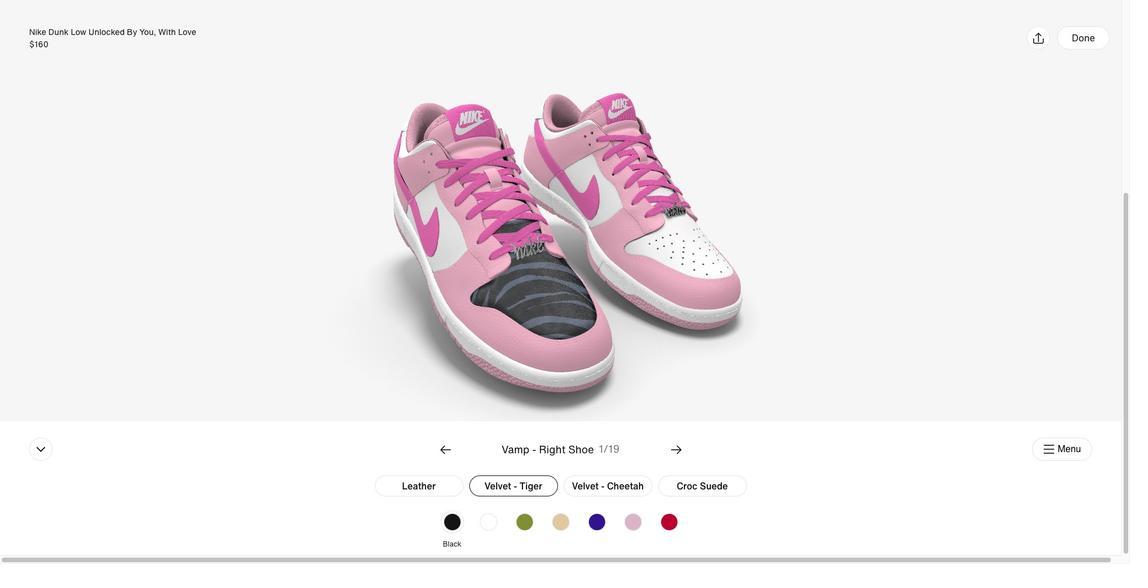 Task type: vqa. For each thing, say whether or not it's contained in the screenshot.
Low
yes



Task type: locate. For each thing, give the bounding box(es) containing it.
0 horizontal spatial velvet
[[485, 480, 511, 494]]

velvet inside button
[[572, 480, 599, 494]]

- left right
[[532, 442, 536, 457]]

menu
[[1058, 445, 1082, 454]]

velvet - tiger button
[[469, 476, 558, 497]]

1 velvet from the left
[[485, 480, 511, 494]]

- inside button
[[514, 480, 517, 494]]

vamp - right shoe 1 / 19
[[502, 442, 620, 457]]

velvet for velvet - cheetah
[[572, 480, 599, 494]]

croc
[[677, 480, 698, 494]]

1 horizontal spatial -
[[532, 442, 536, 457]]

0 horizontal spatial -
[[514, 480, 517, 494]]

1
[[599, 442, 604, 457]]

- left tiger
[[514, 480, 517, 494]]

- inside button
[[601, 480, 605, 494]]

velvet
[[485, 480, 511, 494], [572, 480, 599, 494]]

done
[[1072, 31, 1096, 45]]

croc suede
[[677, 480, 728, 494]]

leather button
[[375, 476, 463, 497]]

2 velvet from the left
[[572, 480, 599, 494]]

- left cheetah
[[601, 480, 605, 494]]

velvet inside button
[[485, 480, 511, 494]]

1 horizontal spatial velvet
[[572, 480, 599, 494]]

velvet down shoe
[[572, 480, 599, 494]]

suede
[[700, 480, 728, 494]]

nike
[[29, 26, 46, 38]]

-
[[532, 442, 536, 457], [514, 480, 517, 494], [601, 480, 605, 494]]

black
[[443, 540, 462, 550]]

dunk
[[48, 26, 69, 38]]

velvet left tiger
[[485, 480, 511, 494]]

menu button
[[1033, 438, 1093, 461]]

/
[[604, 442, 609, 457]]

nike dunk low unlocked by you, with love $160
[[29, 26, 196, 50]]

velvet - tiger
[[485, 480, 543, 494]]

2 horizontal spatial -
[[601, 480, 605, 494]]

- inside vamp - right shoe 1 / 19
[[532, 442, 536, 457]]

love
[[178, 26, 196, 38]]

unlocked
[[89, 26, 125, 38]]



Task type: describe. For each thing, give the bounding box(es) containing it.
velvet - cheetah
[[572, 480, 644, 494]]

right
[[539, 442, 566, 457]]

shoe
[[569, 442, 594, 457]]

velvet - cheetah button
[[564, 476, 652, 497]]

croc suede button
[[658, 476, 747, 497]]

vamp
[[502, 442, 530, 457]]

low
[[71, 26, 86, 38]]

- for cheetah
[[601, 480, 605, 494]]

19
[[609, 442, 620, 457]]

cheetah
[[607, 480, 644, 494]]

done button
[[1058, 26, 1110, 50]]

leather
[[402, 480, 436, 494]]

- for right
[[532, 442, 536, 457]]

by
[[127, 26, 137, 38]]

you,
[[139, 26, 156, 38]]

tiger
[[520, 480, 543, 494]]

$160
[[29, 38, 49, 50]]

close customization tray image
[[34, 443, 48, 457]]

- for tiger
[[514, 480, 517, 494]]

share custom design image
[[1032, 31, 1046, 45]]

with
[[158, 26, 176, 38]]

velvet for velvet - tiger
[[485, 480, 511, 494]]



